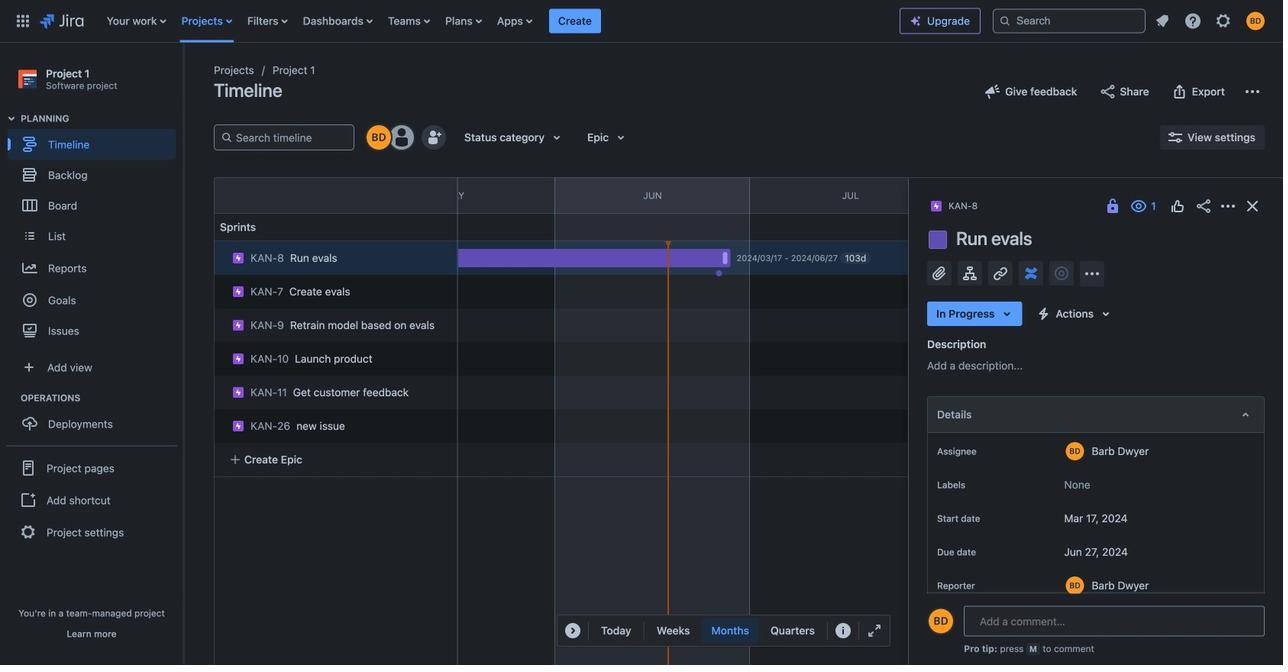 Task type: locate. For each thing, give the bounding box(es) containing it.
close image
[[1243, 197, 1262, 215]]

jira image
[[40, 12, 84, 30], [40, 12, 84, 30]]

row header inside timeline grid
[[214, 177, 458, 214]]

epic image
[[232, 252, 244, 264], [232, 420, 244, 432]]

column header
[[159, 178, 354, 213], [951, 178, 1152, 213]]

add people image
[[425, 128, 443, 147]]

0 vertical spatial epic image
[[232, 252, 244, 264]]

None search field
[[993, 9, 1146, 33]]

help image
[[1184, 12, 1202, 30]]

sidebar navigation image
[[166, 61, 200, 92]]

1 vertical spatial epic image
[[232, 420, 244, 432]]

sidebar element
[[0, 43, 183, 665]]

cell
[[214, 241, 458, 275], [208, 270, 460, 309], [208, 304, 460, 342], [208, 338, 460, 376], [208, 371, 460, 409], [208, 405, 460, 443]]

3 epic image from the top
[[232, 353, 244, 365]]

1 horizontal spatial list
[[1149, 7, 1274, 35]]

list item
[[549, 0, 601, 42]]

row header
[[214, 177, 458, 214]]

1 vertical spatial heading
[[21, 392, 183, 404]]

1 heading from the top
[[21, 112, 183, 125]]

1 vertical spatial group
[[8, 392, 183, 444]]

group for planning icon
[[8, 112, 183, 351]]

goal image
[[23, 293, 37, 307]]

1 horizontal spatial column header
[[951, 178, 1152, 213]]

Search field
[[993, 9, 1146, 33]]

notifications image
[[1153, 12, 1172, 30]]

add a child issue image
[[961, 264, 979, 283]]

planning image
[[2, 109, 21, 128]]

list
[[99, 0, 900, 42], [1149, 7, 1274, 35]]

2 epic image from the top
[[232, 420, 244, 432]]

your profile and settings image
[[1246, 12, 1265, 30]]

appswitcher icon image
[[14, 12, 32, 30]]

timeline view to show as group
[[647, 619, 824, 643]]

group
[[8, 112, 183, 351], [8, 392, 183, 444], [6, 445, 177, 554]]

Search timeline text field
[[233, 125, 347, 150]]

banner
[[0, 0, 1283, 43]]

2 heading from the top
[[21, 392, 183, 404]]

epic image
[[232, 286, 244, 298], [232, 319, 244, 331], [232, 353, 244, 365], [232, 386, 244, 399]]

0 horizontal spatial column header
[[159, 178, 354, 213]]

heading
[[21, 112, 183, 125], [21, 392, 183, 404]]

1 column header from the left
[[159, 178, 354, 213]]

0 vertical spatial heading
[[21, 112, 183, 125]]

0 vertical spatial group
[[8, 112, 183, 351]]



Task type: vqa. For each thing, say whether or not it's contained in the screenshot.
bottom heading
yes



Task type: describe. For each thing, give the bounding box(es) containing it.
heading for planning icon
[[21, 112, 183, 125]]

details element
[[927, 396, 1265, 433]]

heading for operations "icon"
[[21, 392, 183, 404]]

enter full screen image
[[865, 622, 884, 640]]

group for operations "icon"
[[8, 392, 183, 444]]

search image
[[999, 15, 1011, 27]]

operations image
[[2, 389, 21, 407]]

settings image
[[1214, 12, 1233, 30]]

link goals image
[[1052, 264, 1071, 283]]

2 column header from the left
[[951, 178, 1152, 213]]

attach image
[[930, 264, 949, 283]]

1 epic image from the top
[[232, 286, 244, 298]]

1 epic image from the top
[[232, 252, 244, 264]]

export icon image
[[1170, 82, 1189, 101]]

2 vertical spatial group
[[6, 445, 177, 554]]

4 epic image from the top
[[232, 386, 244, 399]]

primary element
[[9, 0, 900, 42]]

timeline grid
[[62, 177, 1283, 665]]

legend image
[[834, 622, 852, 640]]

project overview element
[[927, 620, 1265, 657]]

0 horizontal spatial list
[[99, 0, 900, 42]]

2 epic image from the top
[[232, 319, 244, 331]]

Add a comment… field
[[964, 606, 1265, 637]]



